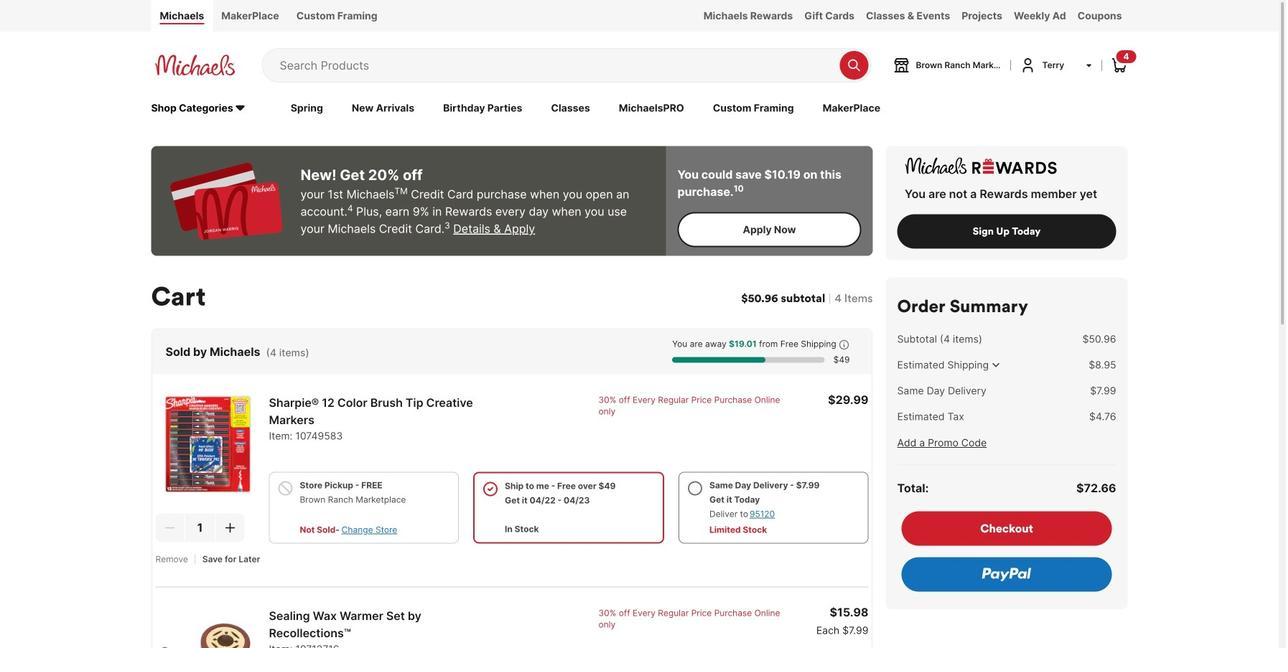 Task type: describe. For each thing, give the bounding box(es) containing it.
mrewards_logo image
[[902, 158, 1060, 174]]

search button image
[[847, 58, 861, 72]]

sharpie® 12 color brush tip creative markers image
[[155, 392, 260, 497]]

Number Stepper text field
[[185, 514, 215, 542]]

plcc card logo image
[[168, 161, 283, 241]]

Search Input field
[[280, 49, 833, 82]]



Task type: vqa. For each thing, say whether or not it's contained in the screenshot.
kitchen.
no



Task type: locate. For each thing, give the bounding box(es) containing it.
sealing wax warmer set by recollections™ image
[[155, 605, 260, 648]]

shopping cart icon header image
[[1111, 57, 1128, 74]]



